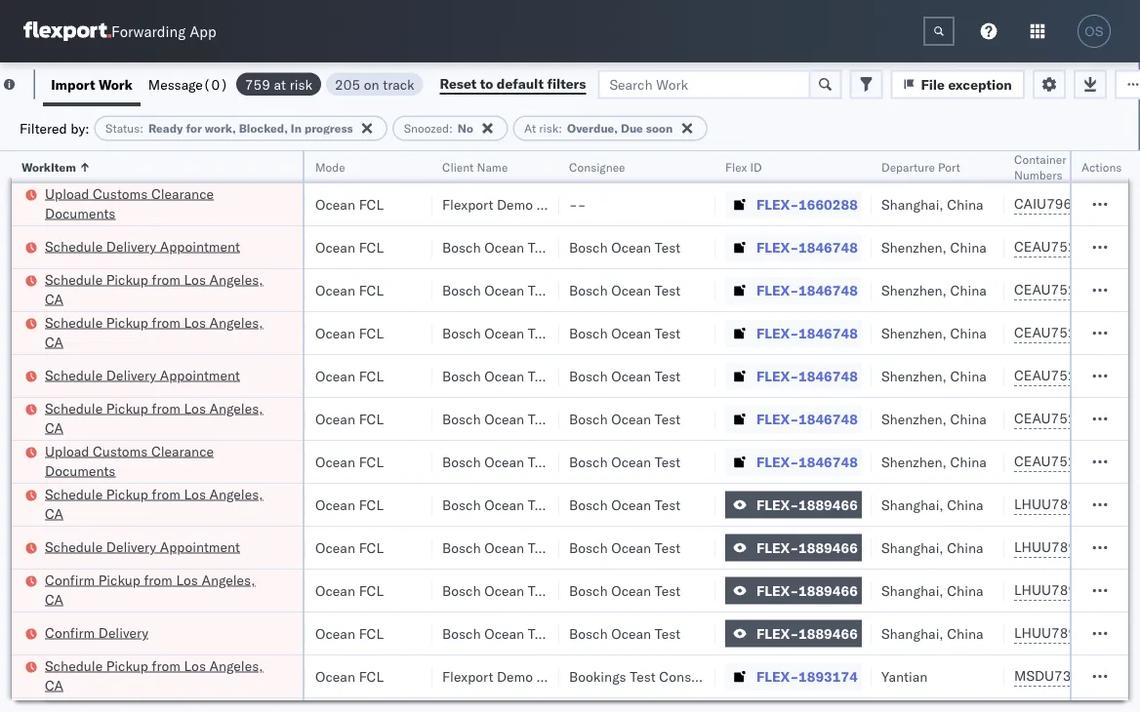 Task type: vqa. For each thing, say whether or not it's contained in the screenshot.
1660288
yes



Task type: locate. For each thing, give the bounding box(es) containing it.
1 vertical spatial 14,
[[165, 539, 186, 557]]

shenzhen, china
[[882, 239, 987, 256], [882, 282, 987, 299], [882, 325, 987, 342], [882, 368, 987, 385], [882, 411, 987, 428], [882, 454, 987, 471]]

china
[[947, 196, 984, 213], [950, 239, 987, 256], [950, 282, 987, 299], [950, 325, 987, 342], [950, 368, 987, 385], [950, 411, 987, 428], [950, 454, 987, 471], [947, 496, 984, 514], [947, 539, 984, 557], [947, 582, 984, 599], [947, 625, 984, 642]]

schedule delivery appointment button up confirm pickup from los angeles, ca
[[45, 537, 240, 559]]

13,
[[161, 668, 183, 685]]

7 ocean fcl from the top
[[315, 454, 384, 471]]

confirm down pm
[[45, 624, 95, 641]]

2 vertical spatial schedule delivery appointment
[[45, 538, 240, 556]]

1 flex- from the top
[[757, 196, 799, 213]]

customs down deadline button
[[93, 185, 148, 202]]

shenzhen,
[[882, 239, 947, 256], [882, 282, 947, 299], [882, 325, 947, 342], [882, 368, 947, 385], [882, 411, 947, 428], [882, 454, 947, 471]]

reset
[[440, 75, 477, 92]]

5 schedule pickup from los angeles, ca button from the top
[[45, 657, 277, 698]]

mode button
[[306, 155, 413, 175]]

container
[[1014, 152, 1067, 166]]

3 fcl from the top
[[359, 282, 384, 299]]

dec up confirm pickup from los angeles, ca
[[136, 539, 162, 557]]

1 vertical spatial 12:59 am mst, dec 14, 2022
[[32, 539, 224, 557]]

3 1846748 from the top
[[799, 325, 858, 342]]

pickup for 1st schedule pickup from los angeles, ca button from the top of the page
[[106, 271, 148, 288]]

lhuu7894563, uet
[[1014, 496, 1140, 513], [1014, 539, 1140, 556], [1014, 582, 1140, 599], [1014, 625, 1140, 642]]

1 12:59 from the top
[[32, 239, 70, 256]]

from for 4th schedule pickup from los angeles, ca "link" from the top
[[152, 486, 180, 503]]

progress
[[305, 121, 353, 136]]

7:00
[[32, 625, 62, 642]]

am
[[65, 196, 88, 213], [74, 239, 96, 256], [74, 282, 96, 299], [74, 325, 96, 342], [74, 368, 96, 385], [74, 411, 96, 428], [74, 454, 96, 471], [74, 496, 96, 514], [74, 539, 96, 557], [65, 625, 88, 642], [74, 668, 96, 685]]

import
[[51, 76, 95, 93]]

1 schedule pickup from los angeles, ca from the top
[[45, 271, 263, 308]]

0 vertical spatial schedule delivery appointment button
[[45, 237, 240, 258]]

confirm up 7:00
[[45, 572, 95, 589]]

lhuu7894563,
[[1014, 496, 1115, 513], [1014, 539, 1115, 556], [1014, 582, 1115, 599], [1014, 625, 1115, 642]]

2 12:59 am mdt, nov 5, 2022 from the top
[[32, 282, 216, 299]]

appointment down 19,
[[160, 238, 240, 255]]

1 vertical spatial appointment
[[160, 367, 240, 384]]

3 flex- from the top
[[757, 282, 799, 299]]

appointment
[[160, 238, 240, 255], [160, 367, 240, 384], [160, 538, 240, 556]]

delivery for first schedule delivery appointment link from the top of the page
[[106, 238, 156, 255]]

5 schedule pickup from los angeles, ca from the top
[[45, 658, 263, 694]]

resize handle column header for flex id
[[848, 151, 872, 713]]

8 fcl from the top
[[359, 496, 384, 514]]

1 clearance from the top
[[151, 185, 214, 202]]

resize handle column header for client name
[[536, 151, 559, 713]]

: for snoozed
[[449, 121, 453, 136]]

delivery up 12:00 am mst, nov 9, 2022
[[106, 367, 156, 384]]

2 ceau7522281, hlx from the top
[[1014, 281, 1140, 298]]

4 1889466 from the top
[[799, 625, 858, 642]]

0 vertical spatial confirm
[[45, 572, 95, 589]]

0 vertical spatial schedule delivery appointment
[[45, 238, 240, 255]]

2 : from the left
[[449, 121, 453, 136]]

schedule for first schedule delivery appointment link from the top of the page
[[45, 238, 103, 255]]

mst, down 5:00 pm mst, dec 23, 2022
[[91, 625, 124, 642]]

2 5, from the top
[[166, 282, 179, 299]]

3 schedule pickup from los angeles, ca link from the top
[[45, 399, 277, 438]]

1 vertical spatial upload customs clearance documents button
[[45, 442, 277, 483]]

1 vertical spatial schedule delivery appointment link
[[45, 366, 240, 385]]

flex-1889466 button
[[725, 492, 862, 519], [725, 492, 862, 519], [725, 535, 862, 562], [725, 535, 862, 562], [725, 578, 862, 605], [725, 578, 862, 605], [725, 620, 862, 648], [725, 620, 862, 648]]

confirm delivery
[[45, 624, 148, 641]]

flex-1893174 button
[[725, 663, 862, 691], [725, 663, 862, 691]]

1660288
[[799, 196, 858, 213]]

schedule pickup from los angeles, ca for 1st schedule pickup from los angeles, ca "link" from the top of the page
[[45, 271, 263, 308]]

5 5, from the top
[[166, 411, 179, 428]]

upload customs clearance documents
[[45, 185, 214, 222], [45, 443, 214, 479]]

ca for 4th schedule pickup from los angeles, ca "link" from the top
[[45, 505, 63, 522]]

1846748
[[799, 239, 858, 256], [799, 282, 858, 299], [799, 325, 858, 342], [799, 368, 858, 385], [799, 411, 858, 428], [799, 454, 858, 471]]

schedule delivery appointment up confirm pickup from los angeles, ca
[[45, 538, 240, 556]]

1 shanghai, from the top
[[882, 196, 944, 213]]

0 vertical spatial appointment
[[160, 238, 240, 255]]

14, up 23,
[[165, 539, 186, 557]]

1 vertical spatial flexport demo consignee
[[442, 668, 602, 685]]

flex id button
[[716, 155, 852, 175]]

1 vertical spatial upload
[[45, 443, 89, 460]]

0 vertical spatial flexport
[[442, 196, 493, 213]]

container numbers
[[1014, 152, 1067, 182]]

schedule delivery appointment link down aug
[[45, 237, 240, 256]]

file exception button
[[891, 70, 1025, 99], [891, 70, 1025, 99]]

import work button
[[43, 62, 140, 106]]

0 vertical spatial customs
[[93, 185, 148, 202]]

import work
[[51, 76, 133, 93]]

1 horizontal spatial :
[[449, 121, 453, 136]]

workitem button
[[12, 155, 283, 175]]

12:59
[[32, 239, 70, 256], [32, 282, 70, 299], [32, 325, 70, 342], [32, 368, 70, 385], [32, 411, 70, 428], [32, 496, 70, 514], [32, 539, 70, 557], [32, 668, 70, 685]]

4 shanghai, china from the top
[[882, 582, 984, 599]]

pickup
[[106, 271, 148, 288], [106, 314, 148, 331], [106, 400, 148, 417], [106, 486, 148, 503], [98, 572, 140, 589], [106, 658, 148, 675]]

7 schedule from the top
[[45, 538, 103, 556]]

0 vertical spatial 12:59 am mst, dec 14, 2022
[[32, 496, 224, 514]]

from for 1st schedule pickup from los angeles, ca "link" from the top of the page
[[152, 271, 180, 288]]

2 shanghai, china from the top
[[882, 496, 984, 514]]

759 at risk
[[245, 76, 312, 93]]

ready
[[148, 121, 183, 136]]

19,
[[158, 196, 179, 213]]

demo left bookings
[[497, 668, 533, 685]]

0 vertical spatial upload customs clearance documents
[[45, 185, 214, 222]]

6 fcl from the top
[[359, 411, 384, 428]]

5 shanghai, china from the top
[[882, 625, 984, 642]]

2 shanghai, from the top
[[882, 496, 944, 514]]

documents
[[45, 205, 116, 222], [45, 462, 116, 479]]

bookings test consignee
[[569, 668, 725, 685]]

0 vertical spatial 14,
[[165, 496, 186, 514]]

los for 1st schedule pickup from los angeles, ca "link" from the top of the page
[[184, 271, 206, 288]]

4 fcl from the top
[[359, 325, 384, 342]]

flex-1846748
[[757, 239, 858, 256], [757, 282, 858, 299], [757, 325, 858, 342], [757, 368, 858, 385], [757, 411, 858, 428], [757, 454, 858, 471]]

5 shanghai, from the top
[[882, 625, 944, 642]]

5:00
[[32, 582, 62, 599]]

delivery for 3rd schedule delivery appointment link from the top
[[106, 538, 156, 556]]

ceau7522281, hlx
[[1014, 238, 1140, 255], [1014, 281, 1140, 298], [1014, 324, 1140, 341], [1014, 367, 1140, 384], [1014, 410, 1140, 427], [1014, 453, 1140, 470]]

1 vertical spatial schedule delivery appointment
[[45, 367, 240, 384]]

on
[[364, 76, 379, 93]]

5 1846748 from the top
[[799, 411, 858, 428]]

message (0)
[[148, 76, 228, 93]]

3 shenzhen, china from the top
[[882, 325, 987, 342]]

2 shenzhen, from the top
[[882, 282, 947, 299]]

demo down name
[[497, 196, 533, 213]]

appointment for 3rd schedule delivery appointment link from the top
[[160, 538, 240, 556]]

ca
[[45, 290, 63, 308], [45, 333, 63, 351], [45, 419, 63, 436], [45, 505, 63, 522], [45, 591, 63, 608], [45, 677, 63, 694]]

2 schedule pickup from los angeles, ca from the top
[[45, 314, 263, 351]]

2 lhuu7894563, from the top
[[1014, 539, 1115, 556]]

1 vertical spatial customs
[[93, 443, 148, 460]]

7 fcl from the top
[[359, 454, 384, 471]]

2 hlx from the top
[[1118, 281, 1140, 298]]

delivery down 1:00 am mdt, aug 19, 2022
[[106, 238, 156, 255]]

confirm inside button
[[45, 624, 95, 641]]

pickup inside confirm pickup from los angeles, ca
[[98, 572, 140, 589]]

consignee inside button
[[569, 160, 625, 174]]

1 : from the left
[[140, 121, 143, 136]]

schedule delivery appointment up 12:00 am mst, nov 9, 2022
[[45, 367, 240, 384]]

from inside confirm pickup from los angeles, ca
[[144, 572, 173, 589]]

los for fifth schedule pickup from los angeles, ca "link"
[[184, 658, 206, 675]]

aug
[[129, 196, 155, 213]]

resize handle column header for departure port
[[981, 151, 1005, 713]]

0 vertical spatial upload
[[45, 185, 89, 202]]

ca inside confirm pickup from los angeles, ca
[[45, 591, 63, 608]]

3 lhuu7894563, uet from the top
[[1014, 582, 1140, 599]]

1 - from the left
[[569, 196, 578, 213]]

ca for 4th schedule pickup from los angeles, ca "link" from the bottom
[[45, 333, 63, 351]]

7:00 am mst, dec 24, 2022
[[32, 625, 215, 642]]

resize handle column header for container numbers
[[1108, 151, 1132, 713]]

11 ocean fcl from the top
[[315, 625, 384, 642]]

customs for second upload customs clearance documents "button" from the top of the page
[[93, 443, 148, 460]]

schedule delivery appointment button up 12:00 am mst, nov 9, 2022
[[45, 366, 240, 387]]

ceau7522281,
[[1014, 238, 1115, 255], [1014, 281, 1115, 298], [1014, 324, 1115, 341], [1014, 367, 1115, 384], [1014, 410, 1115, 427], [1014, 453, 1115, 470]]

0 vertical spatial upload customs clearance documents link
[[45, 184, 277, 223]]

: left no
[[449, 121, 453, 136]]

appointment up 9,
[[160, 367, 240, 384]]

1 vertical spatial upload customs clearance documents link
[[45, 442, 277, 481]]

schedule delivery appointment link up confirm pickup from los angeles, ca
[[45, 537, 240, 557]]

pickup for 5th schedule pickup from los angeles, ca button
[[106, 658, 148, 675]]

2 schedule pickup from los angeles, ca button from the top
[[45, 313, 277, 354]]

hlx
[[1118, 238, 1140, 255], [1118, 281, 1140, 298], [1118, 324, 1140, 341], [1118, 367, 1140, 384], [1118, 410, 1140, 427], [1118, 453, 1140, 470]]

ca for third schedule pickup from los angeles, ca "link" from the top
[[45, 419, 63, 436]]

actions
[[1082, 160, 1122, 174]]

confirm
[[45, 572, 95, 589], [45, 624, 95, 641]]

1 vertical spatial schedule delivery appointment button
[[45, 366, 240, 387]]

schedule pickup from los angeles, ca link
[[45, 270, 277, 309], [45, 313, 277, 352], [45, 399, 277, 438], [45, 485, 277, 524], [45, 657, 277, 696]]

2 flexport from the top
[[442, 668, 493, 685]]

ca for 1st schedule pickup from los angeles, ca "link" from the top of the page
[[45, 290, 63, 308]]

schedule for 1st schedule pickup from los angeles, ca "link" from the top of the page
[[45, 271, 103, 288]]

upload for 2nd upload customs clearance documents "button" from the bottom
[[45, 185, 89, 202]]

dec left 23,
[[127, 582, 152, 599]]

delivery up 5:00 pm mst, dec 23, 2022
[[106, 538, 156, 556]]

23,
[[156, 582, 177, 599]]

1 ceau7522281, hlx from the top
[[1014, 238, 1140, 255]]

resize handle column header for workitem
[[279, 151, 303, 713]]

confirm inside confirm pickup from los angeles, ca
[[45, 572, 95, 589]]

2 vertical spatial schedule delivery appointment button
[[45, 537, 240, 559]]

ca for the confirm pickup from los angeles, ca link
[[45, 591, 63, 608]]

3 ocean fcl from the top
[[315, 282, 384, 299]]

0 vertical spatial flexport demo consignee
[[442, 196, 602, 213]]

6 1846748 from the top
[[799, 454, 858, 471]]

flex-1889466
[[757, 496, 858, 514], [757, 539, 858, 557], [757, 582, 858, 599], [757, 625, 858, 642]]

schedule pickup from los angeles, ca for fifth schedule pickup from los angeles, ca "link"
[[45, 658, 263, 694]]

: left the ready
[[140, 121, 143, 136]]

4 uet from the top
[[1119, 625, 1140, 642]]

upload customs clearance documents button
[[45, 184, 277, 225], [45, 442, 277, 483]]

0 vertical spatial schedule delivery appointment link
[[45, 237, 240, 256]]

2 14, from the top
[[165, 539, 186, 557]]

confirm for confirm pickup from los angeles, ca
[[45, 572, 95, 589]]

schedule delivery appointment down aug
[[45, 238, 240, 255]]

dec
[[136, 496, 162, 514], [136, 539, 162, 557], [127, 582, 152, 599], [128, 625, 153, 642]]

los for third schedule pickup from los angeles, ca "link" from the top
[[184, 400, 206, 417]]

pickup for third schedule pickup from los angeles, ca button
[[106, 400, 148, 417]]

2 flex-1846748 from the top
[[757, 282, 858, 299]]

5 schedule from the top
[[45, 400, 103, 417]]

client name button
[[433, 155, 540, 175]]

1 vertical spatial clearance
[[151, 443, 214, 460]]

1 vertical spatial documents
[[45, 462, 116, 479]]

1 flex-1889466 from the top
[[757, 496, 858, 514]]

2 ceau7522281, from the top
[[1014, 281, 1115, 298]]

2 - from the left
[[578, 196, 586, 213]]

None text field
[[924, 17, 955, 46]]

clearance for first upload customs clearance documents "link" from the bottom
[[151, 443, 214, 460]]

1 vertical spatial demo
[[497, 668, 533, 685]]

delivery down 5:00 pm mst, dec 23, 2022
[[98, 624, 148, 641]]

resize handle column header
[[214, 151, 237, 713], [279, 151, 303, 713], [282, 151, 306, 713], [409, 151, 433, 713], [536, 151, 559, 713], [692, 151, 716, 713], [848, 151, 872, 713], [981, 151, 1005, 713], [1105, 151, 1129, 713], [1108, 151, 1132, 713]]

upload
[[45, 185, 89, 202], [45, 443, 89, 460]]

shanghai,
[[882, 196, 944, 213], [882, 496, 944, 514], [882, 539, 944, 557], [882, 582, 944, 599], [882, 625, 944, 642]]

3 12:59 from the top
[[32, 325, 70, 342]]

4 12:59 from the top
[[32, 368, 70, 385]]

filtered
[[20, 120, 67, 137]]

schedule delivery appointment link
[[45, 237, 240, 256], [45, 366, 240, 385], [45, 537, 240, 557]]

2 schedule delivery appointment from the top
[[45, 367, 240, 384]]

los inside confirm pickup from los angeles, ca
[[176, 572, 198, 589]]

in
[[291, 121, 302, 136]]

delivery for 2nd schedule delivery appointment link from the bottom of the page
[[106, 367, 156, 384]]

(0)
[[203, 76, 228, 93]]

documents left 9,
[[45, 462, 116, 479]]

2 horizontal spatial :
[[559, 121, 562, 136]]

yantian
[[882, 668, 928, 685]]

documents down deadline
[[45, 205, 116, 222]]

7 flex- from the top
[[757, 454, 799, 471]]

3 flex-1846748 from the top
[[757, 325, 858, 342]]

14, down 9,
[[165, 496, 186, 514]]

0 horizontal spatial :
[[140, 121, 143, 136]]

1 ca from the top
[[45, 290, 63, 308]]

schedule
[[45, 238, 103, 255], [45, 271, 103, 288], [45, 314, 103, 331], [45, 367, 103, 384], [45, 400, 103, 417], [45, 486, 103, 503], [45, 538, 103, 556], [45, 658, 103, 675]]

confirm for confirm delivery
[[45, 624, 95, 641]]

6 flex- from the top
[[757, 411, 799, 428]]

0 vertical spatial clearance
[[151, 185, 214, 202]]

1 upload customs clearance documents link from the top
[[45, 184, 277, 223]]

schedule pickup from los angeles, ca
[[45, 271, 263, 308], [45, 314, 263, 351], [45, 400, 263, 436], [45, 486, 263, 522], [45, 658, 263, 694]]

4 5, from the top
[[166, 368, 179, 385]]

6 ca from the top
[[45, 677, 63, 694]]

2 vertical spatial appointment
[[160, 538, 240, 556]]

mst, right pm
[[90, 582, 123, 599]]

3 1889466 from the top
[[799, 582, 858, 599]]

documents for first upload customs clearance documents "link" from the bottom
[[45, 462, 116, 479]]

delivery
[[106, 238, 156, 255], [106, 367, 156, 384], [106, 538, 156, 556], [98, 624, 148, 641]]

10 resize handle column header from the left
[[1108, 151, 1132, 713]]

1 vertical spatial upload customs clearance documents
[[45, 443, 214, 479]]

mst, down 12:00 am mst, nov 9, 2022
[[100, 496, 133, 514]]

0 vertical spatial demo
[[497, 196, 533, 213]]

2 vertical spatial schedule delivery appointment link
[[45, 537, 240, 557]]

1 documents from the top
[[45, 205, 116, 222]]

4 shenzhen, china from the top
[[882, 368, 987, 385]]

upload customs clearance documents link
[[45, 184, 277, 223], [45, 442, 277, 481]]

to
[[480, 75, 493, 92]]

2 ca from the top
[[45, 333, 63, 351]]

3 ca from the top
[[45, 419, 63, 436]]

2 flex-1889466 from the top
[[757, 539, 858, 557]]

customs left 9,
[[93, 443, 148, 460]]

2 lhuu7894563, uet from the top
[[1014, 539, 1140, 556]]

bosch
[[442, 239, 481, 256], [569, 239, 608, 256], [442, 282, 481, 299], [569, 282, 608, 299], [442, 325, 481, 342], [569, 325, 608, 342], [442, 368, 481, 385], [569, 368, 608, 385], [442, 411, 481, 428], [569, 411, 608, 428], [442, 454, 481, 471], [569, 454, 608, 471], [442, 496, 481, 514], [569, 496, 608, 514], [442, 539, 481, 557], [569, 539, 608, 557], [442, 582, 481, 599], [569, 582, 608, 599], [442, 625, 481, 642], [569, 625, 608, 642]]

from
[[152, 271, 180, 288], [152, 314, 180, 331], [152, 400, 180, 417], [152, 486, 180, 503], [144, 572, 173, 589], [152, 658, 180, 675]]

0 vertical spatial risk
[[290, 76, 312, 93]]

1 upload from the top
[[45, 185, 89, 202]]

appointment up 23,
[[160, 538, 240, 556]]

3 ceau7522281, hlx from the top
[[1014, 324, 1140, 341]]

dec left 24,
[[128, 625, 153, 642]]

delivery inside button
[[98, 624, 148, 641]]

12:59 am mst, dec 14, 2022 up 5:00 pm mst, dec 23, 2022
[[32, 539, 224, 557]]

consignee
[[569, 160, 625, 174], [537, 196, 602, 213], [537, 668, 602, 685], [659, 668, 725, 685]]

1 vertical spatial flexport
[[442, 668, 493, 685]]

1 lhuu7894563, from the top
[[1014, 496, 1115, 513]]

12:59 am mst, dec 14, 2022 down 12:00 am mst, nov 9, 2022
[[32, 496, 224, 514]]

schedule pickup from los angeles, ca button
[[45, 270, 277, 311], [45, 313, 277, 354], [45, 399, 277, 440], [45, 485, 277, 526], [45, 657, 277, 698]]

schedule delivery appointment link up 12:00 am mst, nov 9, 2022
[[45, 366, 240, 385]]

1 vertical spatial confirm
[[45, 624, 95, 641]]

3 flex-1889466 from the top
[[757, 582, 858, 599]]

1893174
[[799, 668, 858, 685]]

: right at
[[559, 121, 562, 136]]

1 schedule delivery appointment from the top
[[45, 238, 240, 255]]

client name
[[442, 160, 508, 174]]

8 12:59 from the top
[[32, 668, 70, 685]]

pickup for fourth schedule pickup from los angeles, ca button
[[106, 486, 148, 503]]

3 schedule delivery appointment link from the top
[[45, 537, 240, 557]]

1 12:59 am mst, dec 14, 2022 from the top
[[32, 496, 224, 514]]

1 resize handle column header from the left
[[214, 151, 237, 713]]

2 upload from the top
[[45, 443, 89, 460]]

schedule delivery appointment button down aug
[[45, 237, 240, 258]]

resize handle column header for consignee
[[692, 151, 716, 713]]

1 vertical spatial risk
[[539, 121, 559, 136]]

0 vertical spatial documents
[[45, 205, 116, 222]]

mode
[[315, 160, 345, 174]]

departure
[[882, 160, 935, 174]]

0 vertical spatial upload customs clearance documents button
[[45, 184, 277, 225]]

1 shanghai, china from the top
[[882, 196, 984, 213]]

from for fifth schedule pickup from los angeles, ca "link"
[[152, 658, 180, 675]]

mst, up 5:00 pm mst, dec 23, 2022
[[100, 539, 133, 557]]

10 ocean fcl from the top
[[315, 582, 384, 599]]

3 schedule from the top
[[45, 314, 103, 331]]



Task type: describe. For each thing, give the bounding box(es) containing it.
mst, left jan
[[100, 668, 133, 685]]

upload customs clearance documents for first upload customs clearance documents "link" from the bottom
[[45, 443, 214, 479]]

flex-1660288
[[757, 196, 858, 213]]

4 schedule pickup from los angeles, ca link from the top
[[45, 485, 277, 524]]

1 schedule delivery appointment link from the top
[[45, 237, 240, 256]]

5 ceau7522281, hlx from the top
[[1014, 410, 1140, 427]]

9,
[[165, 454, 178, 471]]

schedule for third schedule pickup from los angeles, ca "link" from the top
[[45, 400, 103, 417]]

1 schedule delivery appointment button from the top
[[45, 237, 240, 258]]

flex
[[725, 160, 747, 174]]

flex id
[[725, 160, 762, 174]]

container numbers button
[[1005, 147, 1112, 183]]

schedule pickup from los angeles, ca for third schedule pickup from los angeles, ca "link" from the top
[[45, 400, 263, 436]]

deadline
[[32, 160, 79, 174]]

2 uet from the top
[[1119, 539, 1140, 556]]

os
[[1085, 24, 1104, 39]]

status : ready for work, blocked, in progress
[[106, 121, 353, 136]]

forwarding
[[111, 22, 186, 41]]

6 12:59 from the top
[[32, 496, 70, 514]]

jan
[[136, 668, 158, 685]]

confirm pickup from los angeles, ca
[[45, 572, 255, 608]]

0 horizontal spatial risk
[[290, 76, 312, 93]]

track
[[383, 76, 415, 93]]

4 schedule pickup from los angeles, ca button from the top
[[45, 485, 277, 526]]

filtered by:
[[20, 120, 89, 137]]

bookings
[[569, 668, 626, 685]]

schedule for fifth schedule pickup from los angeles, ca "link"
[[45, 658, 103, 675]]

pickup for 4th schedule pickup from los angeles, ca button from the bottom of the page
[[106, 314, 148, 331]]

departure port
[[882, 160, 960, 174]]

port
[[938, 160, 960, 174]]

confirm pickup from los angeles, ca button
[[45, 571, 277, 612]]

6 ocean fcl from the top
[[315, 411, 384, 428]]

no
[[458, 121, 473, 136]]

schedule for 4th schedule pickup from los angeles, ca "link" from the top
[[45, 486, 103, 503]]

1 demo from the top
[[497, 196, 533, 213]]

--
[[569, 196, 586, 213]]

1 shenzhen, from the top
[[882, 239, 947, 256]]

5:00 pm mst, dec 23, 2022
[[32, 582, 214, 599]]

5 flex-1846748 from the top
[[757, 411, 858, 428]]

deadline button
[[22, 155, 218, 175]]

12:00 am mst, nov 9, 2022
[[32, 454, 215, 471]]

1 upload customs clearance documents button from the top
[[45, 184, 277, 225]]

2 schedule delivery appointment link from the top
[[45, 366, 240, 385]]

schedule for 4th schedule pickup from los angeles, ca "link" from the bottom
[[45, 314, 103, 331]]

1 14, from the top
[[165, 496, 186, 514]]

1 flexport from the top
[[442, 196, 493, 213]]

1:00
[[32, 196, 62, 213]]

11 flex- from the top
[[757, 625, 799, 642]]

los for 4th schedule pickup from los angeles, ca "link" from the top
[[184, 486, 206, 503]]

mst, left 9,
[[100, 454, 133, 471]]

pickup for confirm pickup from los angeles, ca button
[[98, 572, 140, 589]]

los for 4th schedule pickup from los angeles, ca "link" from the bottom
[[184, 314, 206, 331]]

consignee button
[[559, 155, 696, 175]]

5 shenzhen, from the top
[[882, 411, 947, 428]]

delivery for 'confirm delivery' link
[[98, 624, 148, 641]]

confirm delivery button
[[45, 623, 148, 645]]

customs for 2nd upload customs clearance documents "button" from the bottom
[[93, 185, 148, 202]]

reset to default filters
[[440, 75, 586, 92]]

4 shanghai, from the top
[[882, 582, 944, 599]]

exception
[[948, 76, 1012, 93]]

numbers
[[1014, 167, 1063, 182]]

flexport. image
[[23, 21, 111, 41]]

1 12:59 am mdt, nov 5, 2022 from the top
[[32, 239, 216, 256]]

1 horizontal spatial risk
[[539, 121, 559, 136]]

5 fcl from the top
[[359, 368, 384, 385]]

9 fcl from the top
[[359, 539, 384, 557]]

ca for fifth schedule pickup from los angeles, ca "link"
[[45, 677, 63, 694]]

3 hlx from the top
[[1118, 324, 1140, 341]]

forwarding app link
[[23, 21, 216, 41]]

client
[[442, 160, 474, 174]]

5 flex- from the top
[[757, 368, 799, 385]]

from for 4th schedule pickup from los angeles, ca "link" from the bottom
[[152, 314, 180, 331]]

4 12:59 am mdt, nov 5, 2022 from the top
[[32, 368, 216, 385]]

4 lhuu7894563, from the top
[[1014, 625, 1115, 642]]

8 flex- from the top
[[757, 496, 799, 514]]

app
[[190, 22, 216, 41]]

work
[[99, 76, 133, 93]]

2 upload customs clearance documents link from the top
[[45, 442, 277, 481]]

3 schedule delivery appointment button from the top
[[45, 537, 240, 559]]

3 uet from the top
[[1119, 582, 1140, 599]]

from for third schedule pickup from los angeles, ca "link" from the top
[[152, 400, 180, 417]]

2 12:59 from the top
[[32, 282, 70, 299]]

1 schedule pickup from los angeles, ca link from the top
[[45, 270, 277, 309]]

appointment for first schedule delivery appointment link from the top of the page
[[160, 238, 240, 255]]

schedule pickup from los angeles, ca for 4th schedule pickup from los angeles, ca "link" from the top
[[45, 486, 263, 522]]

12:00
[[32, 454, 70, 471]]

1 hlx from the top
[[1118, 238, 1140, 255]]

5 shenzhen, china from the top
[[882, 411, 987, 428]]

overdue,
[[567, 121, 618, 136]]

reset to default filters button
[[428, 70, 598, 99]]

file exception
[[921, 76, 1012, 93]]

status
[[106, 121, 140, 136]]

resize handle column header for deadline
[[214, 151, 237, 713]]

1 flexport demo consignee from the top
[[442, 196, 602, 213]]

from for the confirm pickup from los angeles, ca link
[[144, 572, 173, 589]]

3 ceau7522281, from the top
[[1014, 324, 1115, 341]]

forwarding app
[[111, 22, 216, 41]]

snoozed : no
[[404, 121, 473, 136]]

dec down 12:00 am mst, nov 9, 2022
[[136, 496, 162, 514]]

pm
[[65, 582, 87, 599]]

2 flex- from the top
[[757, 239, 799, 256]]

2 upload customs clearance documents button from the top
[[45, 442, 277, 483]]

upload customs clearance documents for second upload customs clearance documents "link" from the bottom of the page
[[45, 185, 214, 222]]

work,
[[205, 121, 236, 136]]

6 ceau7522281, from the top
[[1014, 453, 1115, 470]]

4 flex- from the top
[[757, 325, 799, 342]]

os button
[[1072, 9, 1117, 54]]

name
[[477, 160, 508, 174]]

3 lhuu7894563, from the top
[[1014, 582, 1115, 599]]

confirm delivery link
[[45, 623, 148, 643]]

6 hlx from the top
[[1118, 453, 1140, 470]]

appointment for 2nd schedule delivery appointment link from the bottom of the page
[[160, 367, 240, 384]]

confirm pickup from los angeles, ca link
[[45, 571, 277, 610]]

3 schedule pickup from los angeles, ca button from the top
[[45, 399, 277, 440]]

Search Work text field
[[598, 70, 811, 99]]

2 fcl from the top
[[359, 239, 384, 256]]

1 ceau7522281, from the top
[[1014, 238, 1115, 255]]

205 on track
[[335, 76, 415, 93]]

snoozed
[[404, 121, 449, 136]]

4 ceau7522281, from the top
[[1014, 367, 1115, 384]]

5 schedule pickup from los angeles, ca link from the top
[[45, 657, 277, 696]]

angeles, inside confirm pickup from los angeles, ca
[[202, 572, 255, 589]]

759
[[245, 76, 270, 93]]

1 ocean fcl from the top
[[315, 196, 384, 213]]

1 5, from the top
[[166, 239, 179, 256]]

at
[[274, 76, 286, 93]]

: for status
[[140, 121, 143, 136]]

3 12:59 am mdt, nov 5, 2022 from the top
[[32, 325, 216, 342]]

4 1846748 from the top
[[799, 368, 858, 385]]

flex-1893174
[[757, 668, 858, 685]]

due
[[621, 121, 643, 136]]

schedule for 2nd schedule delivery appointment link from the bottom of the page
[[45, 367, 103, 384]]

2 12:59 am mst, dec 14, 2022 from the top
[[32, 539, 224, 557]]

3 resize handle column header from the left
[[282, 151, 306, 713]]

default
[[497, 75, 544, 92]]

1 shenzhen, china from the top
[[882, 239, 987, 256]]

205
[[335, 76, 360, 93]]

10 fcl from the top
[[359, 582, 384, 599]]

9 ocean fcl from the top
[[315, 539, 384, 557]]

msdu7304509
[[1014, 668, 1114, 685]]

5 hlx from the top
[[1118, 410, 1140, 427]]

at
[[524, 121, 536, 136]]

file
[[921, 76, 945, 93]]

9 flex- from the top
[[757, 539, 799, 557]]

12 fcl from the top
[[359, 668, 384, 685]]

1 1846748 from the top
[[799, 239, 858, 256]]

6 shenzhen, from the top
[[882, 454, 947, 471]]

2 flexport demo consignee from the top
[[442, 668, 602, 685]]

9 resize handle column header from the left
[[1105, 151, 1129, 713]]

3 : from the left
[[559, 121, 562, 136]]

message
[[148, 76, 203, 93]]

soon
[[646, 121, 673, 136]]

schedule pickup from los angeles, ca for 4th schedule pickup from los angeles, ca "link" from the bottom
[[45, 314, 263, 351]]

1:00 am mdt, aug 19, 2022
[[32, 196, 217, 213]]

upload for second upload customs clearance documents "button" from the top of the page
[[45, 443, 89, 460]]

for
[[186, 121, 202, 136]]

workitem
[[21, 160, 76, 174]]

1 lhuu7894563, uet from the top
[[1014, 496, 1140, 513]]

24,
[[157, 625, 178, 642]]

2 schedule pickup from los angeles, ca link from the top
[[45, 313, 277, 352]]

id
[[750, 160, 762, 174]]

4 shenzhen, from the top
[[882, 368, 947, 385]]

clearance for second upload customs clearance documents "link" from the bottom of the page
[[151, 185, 214, 202]]

1 uet from the top
[[1119, 496, 1140, 513]]

6 shenzhen, china from the top
[[882, 454, 987, 471]]

snooze
[[247, 160, 285, 174]]

3 5, from the top
[[166, 325, 179, 342]]

by:
[[71, 120, 89, 137]]

los for the confirm pickup from los angeles, ca link
[[176, 572, 198, 589]]

3 shanghai, from the top
[[882, 539, 944, 557]]

2023
[[186, 668, 220, 685]]

resize handle column header for mode
[[409, 151, 433, 713]]

departure port button
[[872, 155, 985, 175]]

1 fcl from the top
[[359, 196, 384, 213]]

documents for second upload customs clearance documents "link" from the bottom of the page
[[45, 205, 116, 222]]

5 12:59 from the top
[[32, 411, 70, 428]]

blocked,
[[239, 121, 288, 136]]

filters
[[547, 75, 586, 92]]

schedule for 3rd schedule delivery appointment link from the top
[[45, 538, 103, 556]]



